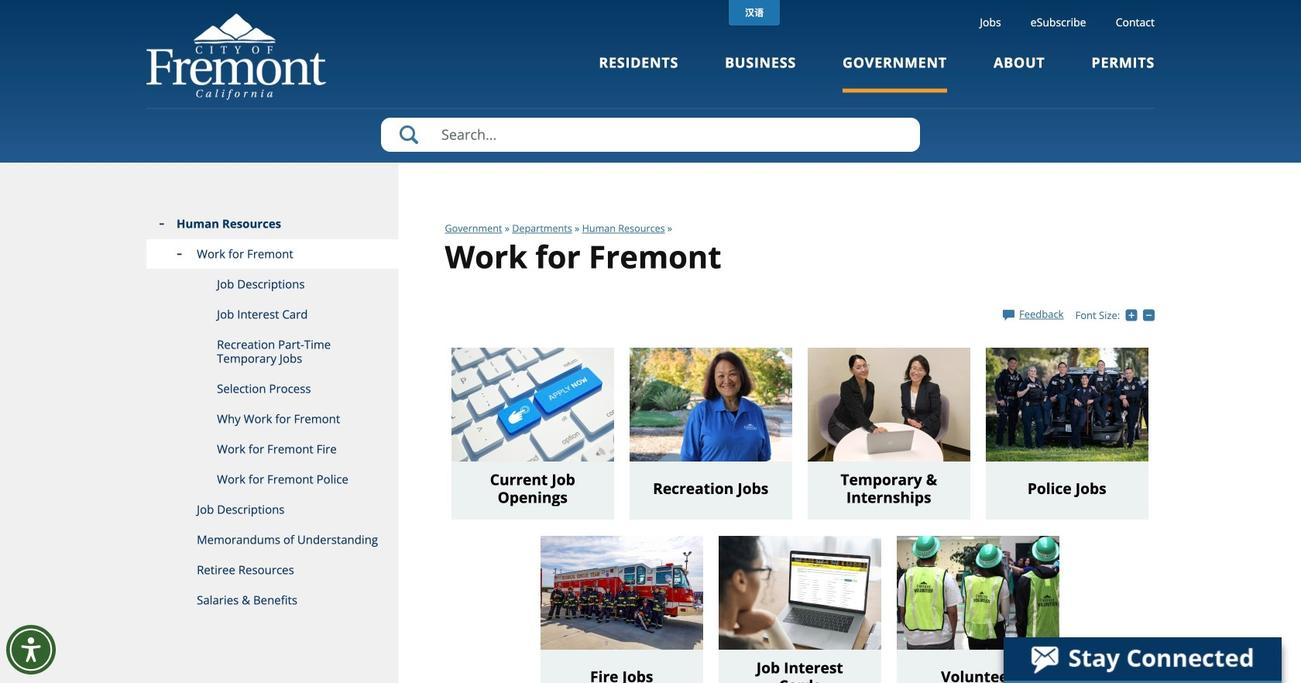 Task type: locate. For each thing, give the bounding box(es) containing it.
a fire truck with firefighters in front image
[[540, 536, 707, 651]]

volunteers with city of fremont vests image
[[897, 536, 1060, 651]]

customized apply now keys on a computer image
[[451, 348, 642, 462]]

person at computer looking at job categories image
[[718, 536, 890, 651]]



Task type: describe. For each thing, give the bounding box(es) containing it.
columnusercontrol3 main content
[[398, 163, 1162, 683]]

Search text field
[[381, 118, 920, 152]]

stay connected image
[[1004, 637, 1280, 681]]

person with city of fremont shirt standing outside image
[[629, 348, 792, 462]]

city office worker with intern and laptop image
[[808, 348, 970, 462]]



Task type: vqa. For each thing, say whether or not it's contained in the screenshot.
A fire truck with firefighters in front IMAGE
yes



